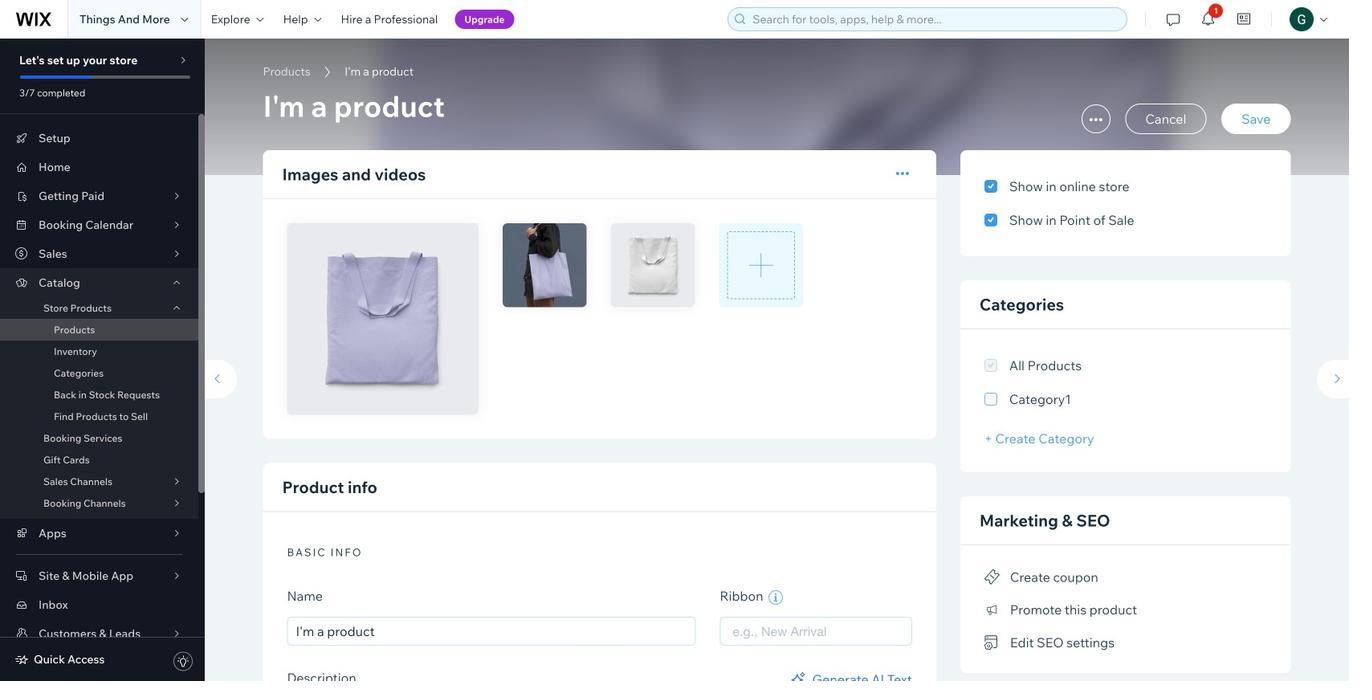 Task type: describe. For each thing, give the bounding box(es) containing it.
promote coupon image
[[985, 570, 1001, 584]]

Select box search field
[[733, 618, 899, 645]]

Search for tools, apps, help & more... field
[[748, 8, 1122, 31]]



Task type: vqa. For each thing, say whether or not it's contained in the screenshot.
menu
no



Task type: locate. For each thing, give the bounding box(es) containing it.
promote image
[[985, 603, 1001, 617]]

Add a product name text field
[[287, 617, 696, 646]]

seo settings image
[[985, 636, 1001, 650]]

sidebar element
[[0, 39, 205, 681]]

form
[[197, 39, 1349, 681]]



